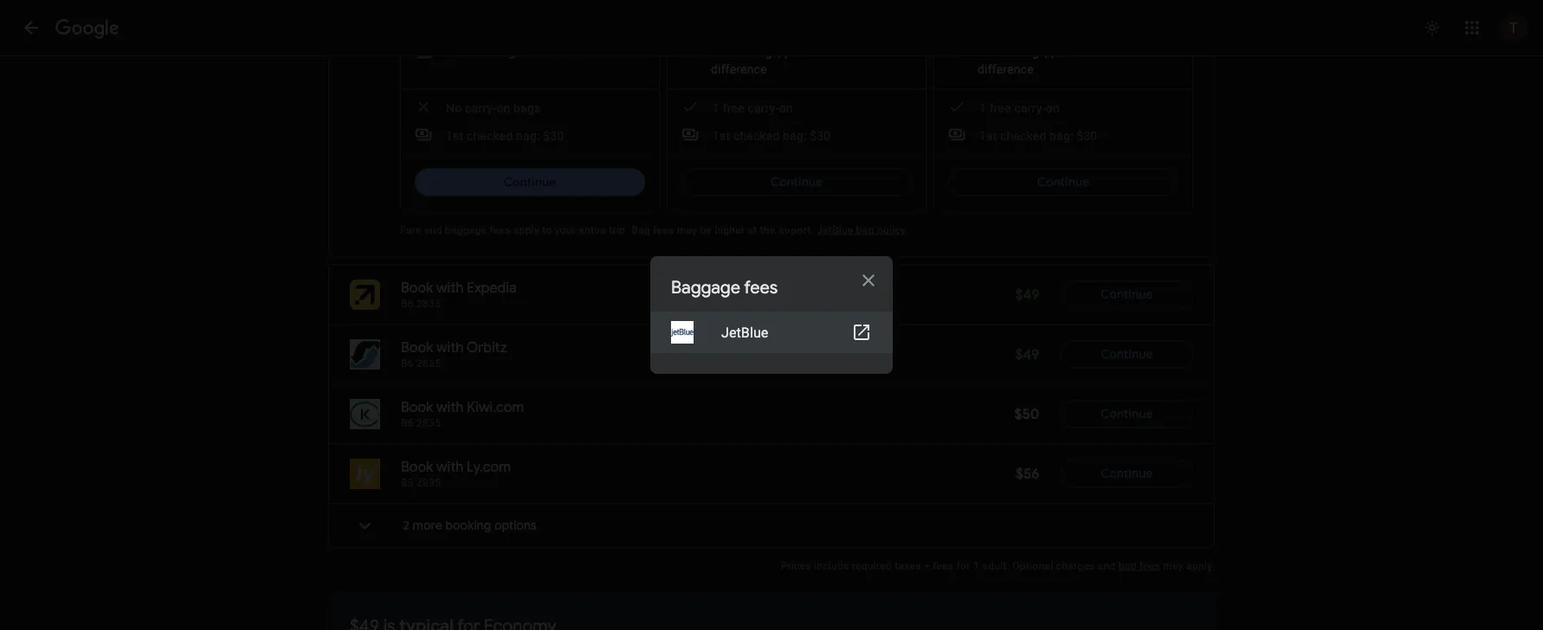 Task type: describe. For each thing, give the bounding box(es) containing it.
book with ly.com b6 2835
[[401, 458, 511, 489]]

bag
[[632, 224, 650, 236]]

2835 for book with orbitz
[[417, 357, 441, 369]]

1 free from the left
[[711, 45, 735, 59]]

change, for third first checked bag costs 30 us dollars element from left
[[1005, 45, 1048, 59]]

jetblue link
[[651, 312, 893, 353]]

at
[[748, 224, 758, 236]]

0 horizontal spatial and
[[424, 224, 442, 236]]

jetblue bag policy link
[[817, 224, 906, 236]]

1 free carry-on for 2nd first checked bag costs 30 us dollars element from left
[[713, 101, 793, 116]]

book for book with ly.com
[[401, 458, 433, 476]]

0 vertical spatial bag
[[856, 224, 875, 236]]

charges
[[1056, 560, 1095, 572]]

2835 for book with ly.com
[[417, 477, 441, 489]]

book for book with kiwi.com
[[401, 398, 433, 416]]

1 $30 from the left
[[543, 129, 564, 143]]

2 bag: from the left
[[783, 129, 807, 143]]

book for book with orbitz
[[401, 339, 433, 356]]

apply
[[514, 224, 540, 236]]

book with orbitz b6 2835
[[401, 339, 507, 369]]

0 horizontal spatial jetblue
[[722, 324, 769, 341]]

1 horizontal spatial bag
[[1119, 560, 1137, 572]]

bag fees button
[[1119, 560, 1161, 572]]

1 free from the left
[[723, 101, 745, 116]]

2 difference from the left
[[978, 62, 1034, 77]]

prices include required taxes + fees for 1 adult. optional charges and bag fees may apply.
[[781, 560, 1215, 572]]

1 on from the left
[[497, 101, 511, 116]]

1 vertical spatial and
[[1098, 560, 1116, 572]]

1 vertical spatial may
[[1164, 560, 1184, 572]]

no carry-on bags
[[446, 101, 541, 116]]

0 horizontal spatial may
[[677, 224, 697, 236]]

fees left apply
[[490, 224, 511, 236]]

2 horizontal spatial 1
[[980, 101, 987, 116]]

1 free carry-on for third first checked bag costs 30 us dollars element from left
[[980, 101, 1060, 116]]

1 possible from the left
[[785, 45, 831, 59]]

3 carry- from the left
[[1015, 101, 1046, 116]]

to
[[542, 224, 552, 236]]

fees right bag on the top of page
[[653, 224, 674, 236]]

1st checked bag: $30 for third first checked bag costs 30 us dollars element from the right
[[446, 129, 564, 143]]

baggage fees
[[671, 276, 778, 298]]

1st checked bag: $30 for 2nd first checked bag costs 30 us dollars element from left
[[713, 129, 831, 143]]

1 bag: from the left
[[516, 129, 540, 143]]

with for expedia
[[437, 279, 464, 297]]

book with kiwi.com b6 2835
[[401, 398, 524, 429]]

ticket
[[444, 45, 478, 59]]

fare for 2nd first checked bag costs 30 us dollars element from left
[[835, 45, 857, 59]]

no
[[446, 101, 462, 116]]

prices
[[781, 560, 811, 572]]

optional
[[1013, 560, 1054, 572]]

checked for third first checked bag costs 30 us dollars element from the right
[[467, 129, 513, 143]]

airport.
[[779, 224, 814, 236]]

2 more booking options
[[403, 518, 537, 534]]

fare and baggage fees apply to your entire trip.  bag fees may be higher at the airport. jetblue bag policy
[[400, 224, 906, 236]]

b6 for book with orbitz
[[401, 357, 414, 369]]

options
[[495, 518, 537, 534]]

more
[[413, 518, 442, 534]]

checked for third first checked bag costs 30 us dollars element from left
[[1000, 129, 1047, 143]]

3 $30 from the left
[[1077, 129, 1098, 143]]

flight number b6 2835 text field for book with expedia
[[401, 298, 441, 310]]

adult.
[[982, 560, 1010, 572]]

flight number b6 2835 text field for book with orbitz
[[401, 357, 441, 369]]

on for third first checked bag costs 30 us dollars element from left
[[1046, 101, 1060, 116]]

fees up jetblue link
[[744, 276, 778, 298]]

change, for 2nd first checked bag costs 30 us dollars element from left
[[738, 45, 782, 59]]

1st for third first checked bag costs 30 us dollars element from the right
[[446, 129, 464, 143]]

1 horizontal spatial 1
[[974, 560, 980, 572]]



Task type: locate. For each thing, give the bounding box(es) containing it.
2 b6 from the top
[[401, 357, 414, 369]]

a
[[551, 45, 557, 59]]

with inside book with ly.com b6 2835
[[437, 458, 464, 476]]

0 horizontal spatial on
[[497, 101, 511, 116]]

1 horizontal spatial on
[[779, 101, 793, 116]]

49 US dollars text field
[[1016, 286, 1040, 304]]

with inside book with kiwi.com b6 2835
[[437, 398, 464, 416]]

booking
[[445, 518, 492, 534]]

b6 inside book with ly.com b6 2835
[[401, 477, 414, 489]]

2 $30 from the left
[[810, 129, 831, 143]]

2 first checked bag costs 30 us dollars element from the left
[[682, 126, 831, 145]]

2 flight number b6 2835 text field from the top
[[401, 417, 441, 429]]

0 horizontal spatial bag:
[[516, 129, 540, 143]]

bag
[[856, 224, 875, 236], [1119, 560, 1137, 572]]

$49 for orbitz
[[1016, 346, 1040, 363]]

bag right "charges"
[[1119, 560, 1137, 572]]

book
[[401, 279, 433, 297], [401, 339, 433, 356], [401, 398, 433, 416], [401, 458, 433, 476]]

2835 up book with orbitz b6 2835
[[417, 298, 441, 310]]

0 vertical spatial may
[[677, 224, 697, 236]]

$49 up $49 text field
[[1016, 286, 1040, 304]]

b6 up book with kiwi.com b6 2835
[[401, 357, 414, 369]]

free
[[711, 45, 735, 59], [978, 45, 1002, 59]]

0 horizontal spatial carry-
[[465, 101, 497, 116]]

0 horizontal spatial 1 free carry-on
[[713, 101, 793, 116]]

1st checked bag: $30 for third first checked bag costs 30 us dollars element from left
[[980, 129, 1098, 143]]

2835 up more at left
[[417, 477, 441, 489]]

2 horizontal spatial bag:
[[1050, 129, 1074, 143]]

2 checked from the left
[[734, 129, 780, 143]]

b6 inside book with orbitz b6 2835
[[401, 357, 414, 369]]

1
[[713, 101, 720, 116], [980, 101, 987, 116], [974, 560, 980, 572]]

flight number b6 2835 text field up book with ly.com b6 2835
[[401, 417, 441, 429]]

1 vertical spatial flight number b6 2835 text field
[[401, 477, 441, 489]]

1 with from the top
[[437, 279, 464, 297]]

0 vertical spatial for
[[532, 45, 547, 59]]

ticket changes for a fee
[[444, 45, 578, 59]]

difference
[[711, 62, 767, 77], [978, 62, 1034, 77]]

with inside book with expedia b6 2835
[[437, 279, 464, 297]]

with left expedia
[[437, 279, 464, 297]]

taxes
[[895, 560, 921, 572]]

free
[[723, 101, 745, 116], [990, 101, 1012, 116]]

1 1 free carry-on from the left
[[713, 101, 793, 116]]

b6 up 2
[[401, 477, 414, 489]]

1 carry- from the left
[[465, 101, 497, 116]]

carry-
[[465, 101, 497, 116], [748, 101, 779, 116], [1015, 101, 1046, 116]]

2 book from the top
[[401, 339, 433, 356]]

for left adult.
[[957, 560, 971, 572]]

4 book from the top
[[401, 458, 433, 476]]

2 free change, possible fare difference from the left
[[978, 45, 1123, 77]]

1 horizontal spatial fare
[[1101, 45, 1123, 59]]

book down book with orbitz b6 2835
[[401, 398, 433, 416]]

0 horizontal spatial fare
[[835, 45, 857, 59]]

2835
[[417, 298, 441, 310], [417, 357, 441, 369], [417, 417, 441, 429], [417, 477, 441, 489]]

3 on from the left
[[1046, 101, 1060, 116]]

2835 inside book with expedia b6 2835
[[417, 298, 441, 310]]

with inside book with orbitz b6 2835
[[437, 339, 464, 356]]

may left apply.
[[1164, 560, 1184, 572]]

required
[[852, 560, 892, 572]]

1 checked from the left
[[467, 129, 513, 143]]

1 vertical spatial jetblue
[[722, 324, 769, 341]]

flight number b6 2835 text field up book with kiwi.com b6 2835
[[401, 357, 441, 369]]

3 book from the top
[[401, 398, 433, 416]]

1st for third first checked bag costs 30 us dollars element from left
[[980, 129, 997, 143]]

2 horizontal spatial 1st
[[980, 129, 997, 143]]

fare
[[400, 224, 421, 236]]

fare
[[835, 45, 857, 59], [1101, 45, 1123, 59]]

0 vertical spatial flight number b6 2835 text field
[[401, 357, 441, 369]]

and
[[424, 224, 442, 236], [1098, 560, 1116, 572]]

1 b6 from the top
[[401, 298, 414, 310]]

1 horizontal spatial first checked bag costs 30 us dollars element
[[682, 126, 831, 145]]

1 horizontal spatial free
[[990, 101, 1012, 116]]

0 horizontal spatial difference
[[711, 62, 767, 77]]

ly.com
[[467, 458, 511, 476]]

2 horizontal spatial on
[[1046, 101, 1060, 116]]

2 1 free carry-on from the left
[[980, 101, 1060, 116]]

2835 for book with expedia
[[417, 298, 441, 310]]

0 vertical spatial jetblue
[[817, 224, 854, 236]]

2 1st from the left
[[713, 129, 730, 143]]

50 US dollars text field
[[1015, 405, 1040, 423]]

Flight number B6 2835 text field
[[401, 357, 441, 369], [401, 417, 441, 429]]

with left kiwi.com
[[437, 398, 464, 416]]

book inside book with expedia b6 2835
[[401, 279, 433, 297]]

1 horizontal spatial checked
[[734, 129, 780, 143]]

with for orbitz
[[437, 339, 464, 356]]

book down book with expedia b6 2835
[[401, 339, 433, 356]]

1 2835 from the top
[[417, 298, 441, 310]]

0 horizontal spatial checked
[[467, 129, 513, 143]]

4 2835 from the top
[[417, 477, 441, 489]]

2 carry- from the left
[[748, 101, 779, 116]]

1 horizontal spatial free change, possible fare difference
[[978, 45, 1123, 77]]

1 horizontal spatial carry-
[[748, 101, 779, 116]]

with left orbitz
[[437, 339, 464, 356]]

2 horizontal spatial $30
[[1077, 129, 1098, 143]]

0 horizontal spatial free change, possible fare difference
[[711, 45, 857, 77]]

b6 for book with expedia
[[401, 298, 414, 310]]

3 1st from the left
[[980, 129, 997, 143]]

book inside book with ly.com b6 2835
[[401, 458, 433, 476]]

jetblue down baggage fees
[[722, 324, 769, 341]]

2835 up book with kiwi.com b6 2835
[[417, 357, 441, 369]]

2835 for book with kiwi.com
[[417, 417, 441, 429]]

changes
[[482, 45, 529, 59]]

1 book from the top
[[401, 279, 433, 297]]

1 horizontal spatial 1 free carry-on
[[980, 101, 1060, 116]]

2 free from the left
[[978, 45, 1002, 59]]

be
[[700, 224, 712, 236]]

for left a
[[532, 45, 547, 59]]

1 horizontal spatial $30
[[810, 129, 831, 143]]

2 horizontal spatial first checked bag costs 30 us dollars element
[[949, 126, 1098, 145]]

0 horizontal spatial 1st
[[446, 129, 464, 143]]

2
[[403, 518, 410, 534]]

book up more at left
[[401, 458, 433, 476]]

1 horizontal spatial bag:
[[783, 129, 807, 143]]

1 horizontal spatial difference
[[978, 62, 1034, 77]]

baggage
[[445, 224, 487, 236]]

1 difference from the left
[[711, 62, 767, 77]]

2 fare from the left
[[1101, 45, 1123, 59]]

0 vertical spatial flight number b6 2835 text field
[[401, 298, 441, 310]]

3 1st checked bag: $30 from the left
[[980, 129, 1098, 143]]

flight number b6 2835 text field up more at left
[[401, 477, 441, 489]]

$56
[[1016, 465, 1040, 483]]

2 flight number b6 2835 text field from the top
[[401, 477, 441, 489]]

b6 for book with ly.com
[[401, 477, 414, 489]]

and right "charges"
[[1098, 560, 1116, 572]]

the
[[760, 224, 776, 236]]

jetblue right airport. at the top
[[817, 224, 854, 236]]

possible
[[785, 45, 831, 59], [1052, 45, 1098, 59]]

3 b6 from the top
[[401, 417, 414, 429]]

0 horizontal spatial for
[[532, 45, 547, 59]]

free change, possible fare difference
[[711, 45, 857, 77], [978, 45, 1123, 77]]

fare for third first checked bag costs 30 us dollars element from left
[[1101, 45, 1123, 59]]

b6 inside book with expedia b6 2835
[[401, 298, 414, 310]]

b6 inside book with kiwi.com b6 2835
[[401, 417, 414, 429]]

baggage
[[671, 276, 741, 298]]

on for 2nd first checked bag costs 30 us dollars element from left
[[779, 101, 793, 116]]

0 horizontal spatial first checked bag costs 30 us dollars element
[[415, 126, 564, 145]]

1 vertical spatial bag
[[1119, 560, 1137, 572]]

0 horizontal spatial $30
[[543, 129, 564, 143]]

flight number b6 2835 text field up book with orbitz b6 2835
[[401, 298, 441, 310]]

2 1st checked bag: $30 from the left
[[713, 129, 831, 143]]

3 first checked bag costs 30 us dollars element from the left
[[949, 126, 1098, 145]]

flight number b6 2835 text field for book with ly.com
[[401, 477, 441, 489]]

2835 up book with ly.com b6 2835
[[417, 417, 441, 429]]

book inside book with orbitz b6 2835
[[401, 339, 433, 356]]

0 horizontal spatial bag
[[856, 224, 875, 236]]

b6
[[401, 298, 414, 310], [401, 357, 414, 369], [401, 417, 414, 429], [401, 477, 414, 489]]

1 free change, possible fare difference from the left
[[711, 45, 857, 77]]

on
[[497, 101, 511, 116], [779, 101, 793, 116], [1046, 101, 1060, 116]]

1 horizontal spatial change,
[[1005, 45, 1048, 59]]

b6 up book with ly.com b6 2835
[[401, 417, 414, 429]]

fees
[[490, 224, 511, 236], [653, 224, 674, 236], [744, 276, 778, 298], [933, 560, 954, 572], [1140, 560, 1161, 572]]

jetblue
[[817, 224, 854, 236], [722, 324, 769, 341]]

1st checked bag: $30
[[446, 129, 564, 143], [713, 129, 831, 143], [980, 129, 1098, 143]]

orbitz
[[467, 339, 507, 356]]

bag:
[[516, 129, 540, 143], [783, 129, 807, 143], [1050, 129, 1074, 143]]

Flight number B6 2835 text field
[[401, 298, 441, 310], [401, 477, 441, 489]]

bag left the "policy"
[[856, 224, 875, 236]]

book down fare
[[401, 279, 433, 297]]

2 horizontal spatial 1st checked bag: $30
[[980, 129, 1098, 143]]

change,
[[738, 45, 782, 59], [1005, 45, 1048, 59]]

bags
[[514, 101, 541, 116]]

first checked bag costs 30 us dollars element
[[415, 126, 564, 145], [682, 126, 831, 145], [949, 126, 1098, 145]]

with left 'ly.com'
[[437, 458, 464, 476]]

2 possible from the left
[[1052, 45, 1098, 59]]

0 horizontal spatial free
[[711, 45, 735, 59]]

$49 down 49 us dollars text field
[[1016, 346, 1040, 363]]

1 vertical spatial for
[[957, 560, 971, 572]]

higher
[[715, 224, 745, 236]]

+
[[924, 560, 930, 572]]

49 US dollars text field
[[1016, 346, 1040, 363]]

continue button
[[415, 168, 645, 196], [682, 168, 912, 196], [949, 168, 1179, 196], [1061, 281, 1194, 309], [1061, 341, 1194, 369], [1061, 401, 1194, 428], [1061, 460, 1194, 488]]

fees left apply.
[[1140, 560, 1161, 572]]

1 change, from the left
[[738, 45, 782, 59]]

0 vertical spatial $49
[[1016, 286, 1040, 304]]

1 horizontal spatial jetblue
[[817, 224, 854, 236]]

1 horizontal spatial 1st
[[713, 129, 730, 143]]

1 first checked bag costs 30 us dollars element from the left
[[415, 126, 564, 145]]

for
[[532, 45, 547, 59], [957, 560, 971, 572]]

book inside book with kiwi.com b6 2835
[[401, 398, 433, 416]]

2835 inside book with ly.com b6 2835
[[417, 477, 441, 489]]

policy
[[877, 224, 906, 236]]

may left the be
[[677, 224, 697, 236]]

flight number b6 2835 text field for book with kiwi.com
[[401, 417, 441, 429]]

2 with from the top
[[437, 339, 464, 356]]

2835 inside book with orbitz b6 2835
[[417, 357, 441, 369]]

$30
[[543, 129, 564, 143], [810, 129, 831, 143], [1077, 129, 1098, 143]]

with for kiwi.com
[[437, 398, 464, 416]]

2 on from the left
[[779, 101, 793, 116]]

checked for 2nd first checked bag costs 30 us dollars element from left
[[734, 129, 780, 143]]

1 free carry-on
[[713, 101, 793, 116], [980, 101, 1060, 116]]

4 with from the top
[[437, 458, 464, 476]]

1 flight number b6 2835 text field from the top
[[401, 357, 441, 369]]

1 horizontal spatial and
[[1098, 560, 1116, 572]]

1st for 2nd first checked bag costs 30 us dollars element from left
[[713, 129, 730, 143]]

2 change, from the left
[[1005, 45, 1048, 59]]

b6 up book with orbitz b6 2835
[[401, 298, 414, 310]]

checked
[[467, 129, 513, 143], [734, 129, 780, 143], [1000, 129, 1047, 143]]

entire
[[579, 224, 607, 236]]

fee
[[561, 45, 578, 59]]

with for ly.com
[[437, 458, 464, 476]]

2 free from the left
[[990, 101, 1012, 116]]

may
[[677, 224, 697, 236], [1164, 560, 1184, 572]]

$50
[[1015, 405, 1040, 423]]

trip.
[[609, 224, 629, 236]]

56 US dollars text field
[[1016, 465, 1040, 483]]

1 horizontal spatial free
[[978, 45, 1002, 59]]

4 b6 from the top
[[401, 477, 414, 489]]

1st
[[446, 129, 464, 143], [713, 129, 730, 143], [980, 129, 997, 143]]

0 horizontal spatial possible
[[785, 45, 831, 59]]

1 horizontal spatial possible
[[1052, 45, 1098, 59]]

1 $49 from the top
[[1016, 286, 1040, 304]]

1 flight number b6 2835 text field from the top
[[401, 298, 441, 310]]

1 fare from the left
[[835, 45, 857, 59]]

close dialog image
[[858, 270, 879, 291]]

2 horizontal spatial checked
[[1000, 129, 1047, 143]]

3 checked from the left
[[1000, 129, 1047, 143]]

book for book with expedia
[[401, 279, 433, 297]]

continue
[[504, 175, 556, 190], [771, 175, 823, 190], [1037, 175, 1090, 190], [1101, 287, 1153, 303], [1101, 347, 1153, 363], [1101, 407, 1153, 422], [1101, 466, 1153, 482]]

1 horizontal spatial for
[[957, 560, 971, 572]]

$49 for expedia
[[1016, 286, 1040, 304]]

0 horizontal spatial 1
[[713, 101, 720, 116]]

0 horizontal spatial free
[[723, 101, 745, 116]]

1 1st checked bag: $30 from the left
[[446, 129, 564, 143]]

3 bag: from the left
[[1050, 129, 1074, 143]]

apply.
[[1187, 560, 1215, 572]]

0 vertical spatial and
[[424, 224, 442, 236]]

1 vertical spatial $49
[[1016, 346, 1040, 363]]

1 horizontal spatial may
[[1164, 560, 1184, 572]]

book with expedia b6 2835
[[401, 279, 517, 310]]

$49
[[1016, 286, 1040, 304], [1016, 346, 1040, 363]]

1 horizontal spatial 1st checked bag: $30
[[713, 129, 831, 143]]

kiwi.com
[[467, 398, 524, 416]]

1 vertical spatial flight number b6 2835 text field
[[401, 417, 441, 429]]

2835 inside book with kiwi.com b6 2835
[[417, 417, 441, 429]]

1 1st from the left
[[446, 129, 464, 143]]

2 $49 from the top
[[1016, 346, 1040, 363]]

3 2835 from the top
[[417, 417, 441, 429]]

include
[[814, 560, 849, 572]]

0 horizontal spatial 1st checked bag: $30
[[446, 129, 564, 143]]

b6 for book with kiwi.com
[[401, 417, 414, 429]]

fees right "+" in the bottom of the page
[[933, 560, 954, 572]]

and right fare
[[424, 224, 442, 236]]

your
[[555, 224, 576, 236]]

with
[[437, 279, 464, 297], [437, 339, 464, 356], [437, 398, 464, 416], [437, 458, 464, 476]]

expedia
[[467, 279, 517, 297]]

go back image
[[21, 17, 42, 38]]

0 horizontal spatial change,
[[738, 45, 782, 59]]

2 2835 from the top
[[417, 357, 441, 369]]

3 with from the top
[[437, 398, 464, 416]]

2 horizontal spatial carry-
[[1015, 101, 1046, 116]]



Task type: vqa. For each thing, say whether or not it's contained in the screenshot.
1st $49
yes



